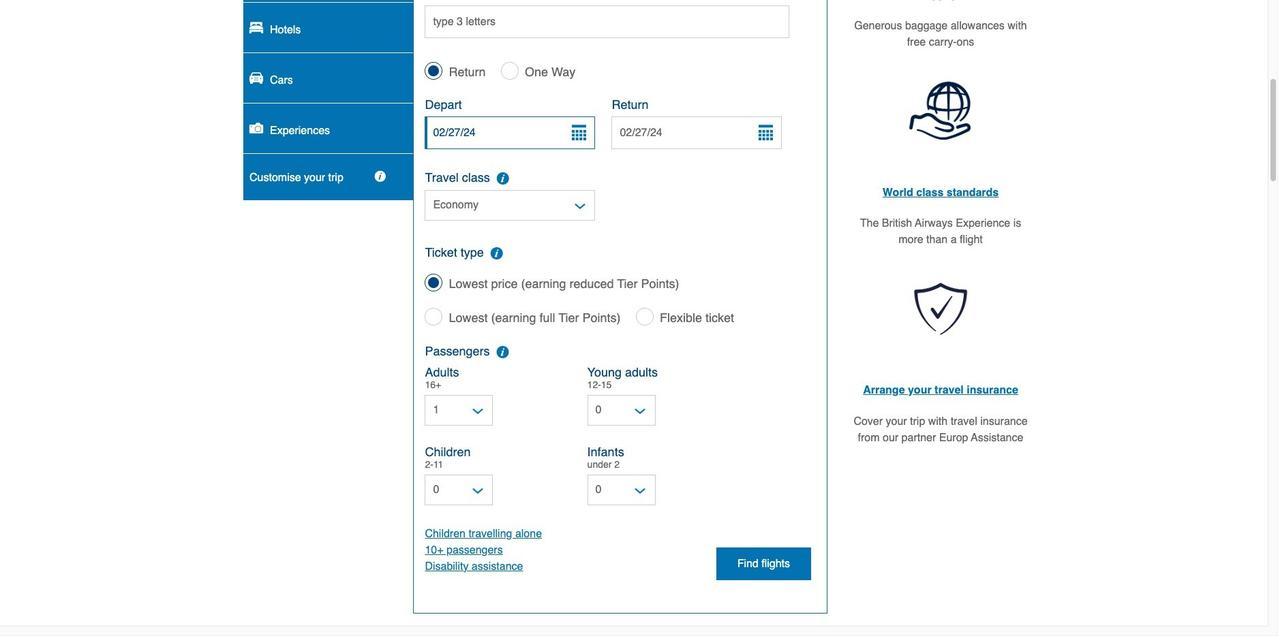Task type: locate. For each thing, give the bounding box(es) containing it.
None submit
[[716, 548, 811, 581]]

tab list
[[243, 0, 414, 200]]



Task type: describe. For each thing, give the bounding box(es) containing it.
MM/DD/YY text field
[[425, 117, 595, 149]]

icon of shield with a tick inside it. image
[[849, 257, 1032, 359]]

icon of hand holding globe. image
[[849, 59, 1032, 161]]

type 3 letters search field
[[425, 6, 790, 38]]

MM/DD/YY text field
[[612, 117, 782, 149]]



Task type: vqa. For each thing, say whether or not it's contained in the screenshot.
cell
no



